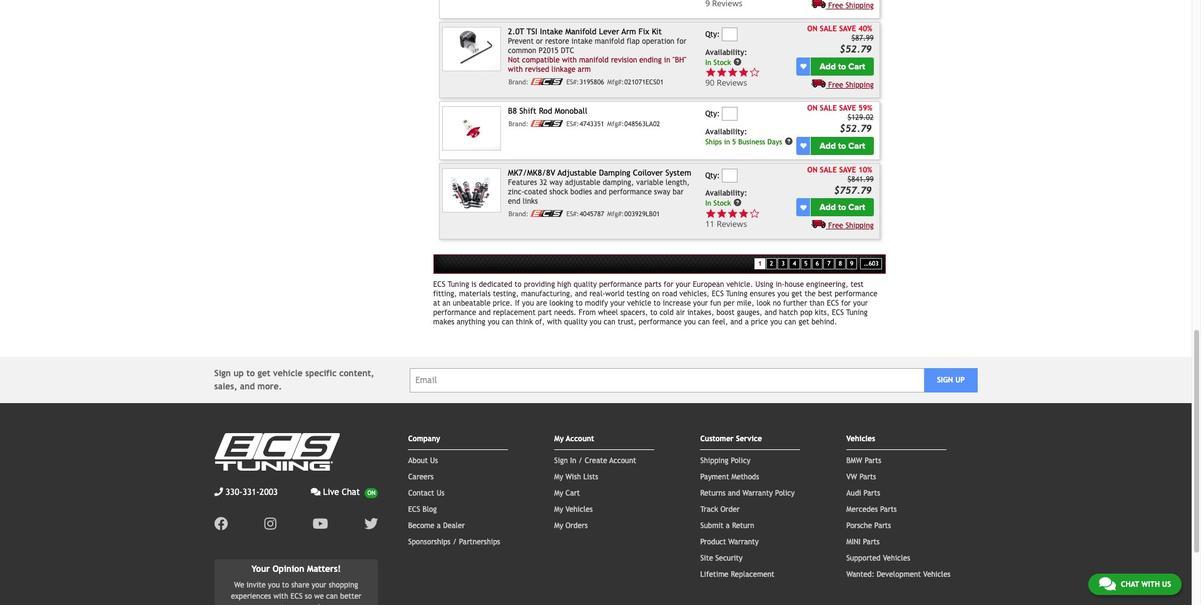 Task type: describe. For each thing, give the bounding box(es) containing it.
brand: for 11 reviews
[[509, 210, 529, 218]]

cart down 'wish'
[[566, 490, 580, 498]]

es#3195806 - 021071ecs01 -  2.0t tsi intake manifold lever arm fix kit - prevent or restore intake manifold flap operation for common p2015 dtc - ecs - audi volkswagen image
[[443, 27, 501, 71]]

add to wish list image for $757.79
[[801, 205, 807, 211]]

with inside ecs tuning is dedicated to providing high quality performance parts for your european vehicle. using in-house engineering, test fitting, materials testing, manufacturing, and real-world testing on road vehicles, ecs tuning ensures you get the best performance at an unbeatable price. if you are looking to modify your vehicle to increase your fun per mile, look no further than ecs for your performance and replacement part needs. from wheel spacers, to cold air intakes, boost gauges, and hatch pop kits, ecs tuning makes anything you can think of, with quality you can trust, performance you can feel, and a price you can get behind.
[[547, 318, 562, 327]]

on for $757.79
[[808, 166, 818, 175]]

behind.
[[812, 318, 838, 327]]

sale for $757.79
[[820, 166, 837, 175]]

sponsorships / partnerships
[[408, 539, 501, 547]]

my vehicles link
[[555, 506, 593, 515]]

my for my cart
[[555, 490, 564, 498]]

and left real-
[[575, 290, 588, 299]]

add to cart for $757.79
[[820, 202, 866, 213]]

0 horizontal spatial policy
[[731, 457, 751, 466]]

no
[[773, 299, 782, 308]]

2003
[[260, 488, 278, 498]]

…603 link
[[861, 258, 883, 270]]

ecs blog
[[408, 506, 437, 515]]

dedicated
[[479, 281, 513, 289]]

service
[[737, 435, 762, 444]]

mfg#: for 90 reviews
[[608, 79, 624, 86]]

parts
[[645, 281, 662, 289]]

2 mfg#: from the top
[[608, 120, 624, 128]]

stock for 11
[[714, 199, 732, 208]]

2 link
[[767, 258, 778, 270]]

needs. inside ecs tuning is dedicated to providing high quality performance parts for your european vehicle. using in-house engineering, test fitting, materials testing, manufacturing, and real-world testing on road vehicles, ecs tuning ensures you get the best performance at an unbeatable price. if you are looking to modify your vehicle to increase your fun per mile, look no further than ecs for your performance and replacement part needs. from wheel spacers, to cold air intakes, boost gauges, and hatch pop kits, ecs tuning makes anything you can think of, with quality you can trust, performance you can feel, and a price you can get behind.
[[555, 309, 577, 318]]

security
[[716, 555, 743, 564]]

site security link
[[701, 555, 743, 564]]

sign up
[[938, 376, 965, 385]]

empty star image
[[750, 67, 761, 78]]

0 horizontal spatial chat
[[342, 488, 360, 498]]

at
[[434, 299, 440, 308]]

59%
[[859, 104, 873, 113]]

your up we
[[312, 582, 327, 590]]

Email email field
[[410, 369, 925, 393]]

features
[[508, 179, 537, 187]]

…603
[[865, 260, 879, 267]]

parts for bmw parts
[[865, 457, 882, 466]]

sign for sign up to get vehicle specific content, sales, and more.
[[214, 369, 231, 379]]

1 horizontal spatial /
[[579, 457, 583, 466]]

shipping policy
[[701, 457, 751, 466]]

2 vertical spatial tuning
[[847, 309, 868, 318]]

us for contact us
[[437, 490, 445, 498]]

experiences
[[231, 593, 271, 602]]

sale for $52.79
[[820, 24, 837, 33]]

twitter logo image
[[365, 518, 378, 532]]

and inside mk7/mk8/8v adjustable damping coilover system features 32 way adjustable damping, variable length, zinc-coated shock bodies and performance sway bar end links
[[595, 188, 607, 197]]

a for product warranty
[[726, 522, 730, 531]]

3195806
[[580, 79, 605, 86]]

and down unbeatable
[[479, 309, 491, 318]]

vehicles up "bmw parts" link
[[847, 435, 876, 444]]

your up the "vehicles,"
[[676, 281, 691, 289]]

in for 11 reviews
[[706, 199, 712, 208]]

so
[[305, 593, 312, 602]]

prevent
[[508, 37, 534, 46]]

are
[[537, 299, 547, 308]]

vehicles up wanted: development vehicles "link"
[[884, 555, 911, 564]]

content,
[[339, 369, 374, 379]]

up for sign up
[[956, 376, 965, 385]]

5 inside "link"
[[805, 260, 808, 267]]

vehicles up orders
[[566, 506, 593, 515]]

coated
[[525, 188, 548, 197]]

vehicle inside sign up to get vehicle specific content, sales, and more.
[[273, 369, 303, 379]]

and down the no
[[765, 309, 777, 318]]

in inside "2.0t tsi intake manifold lever arm fix kit prevent or restore intake manifold flap operation for common p2015 dtc not compatible with manifold revision ending in "bh" with revised linkage arm"
[[664, 56, 671, 65]]

spacers,
[[621, 309, 649, 318]]

not
[[508, 56, 520, 65]]

0 vertical spatial warranty
[[743, 490, 773, 498]]

facebook logo image
[[214, 518, 228, 532]]

1 vertical spatial manifold
[[579, 56, 609, 65]]

sponsorships
[[408, 539, 451, 547]]

company
[[408, 435, 441, 444]]

operation
[[642, 37, 675, 46]]

returns and warranty policy link
[[701, 490, 795, 498]]

0 horizontal spatial tuning
[[448, 281, 469, 289]]

1 star image from the left
[[706, 208, 717, 219]]

comments image
[[311, 488, 321, 497]]

add for $757.79
[[820, 202, 836, 213]]

1 vertical spatial for
[[664, 281, 674, 289]]

manifold
[[566, 27, 597, 36]]

up for sign up to get vehicle specific content, sales, and more.
[[234, 369, 244, 379]]

availability: for 11
[[706, 189, 748, 198]]

comments image
[[1100, 577, 1117, 592]]

blog
[[423, 506, 437, 515]]

in for 90 reviews
[[706, 58, 712, 66]]

you down in-
[[778, 290, 790, 299]]

ecs right kits,
[[832, 309, 845, 318]]

shipping policy link
[[701, 457, 751, 466]]

performance up world
[[600, 281, 643, 289]]

you inside we invite you to share your shopping experiences with ecs so we can better meet your needs.
[[268, 582, 280, 590]]

development
[[877, 571, 922, 580]]

site
[[701, 555, 714, 564]]

2 star image from the left
[[717, 208, 728, 219]]

2 brand: from the top
[[509, 120, 529, 128]]

0 vertical spatial quality
[[574, 281, 597, 289]]

testing,
[[493, 290, 519, 299]]

parts for mercedes parts
[[881, 506, 897, 515]]

cart for 2.0t tsi intake manifold lever arm fix kit
[[849, 61, 866, 72]]

048563la02
[[625, 120, 661, 128]]

availability: in stock for 11
[[706, 189, 748, 208]]

ensures
[[750, 290, 776, 299]]

you down price.
[[488, 318, 500, 327]]

wish
[[566, 473, 581, 482]]

my cart
[[555, 490, 580, 498]]

submit a return
[[701, 522, 755, 531]]

submit a return link
[[701, 522, 755, 531]]

on sale save 40% $87.99 $52.79
[[808, 24, 874, 54]]

track order
[[701, 506, 740, 515]]

1 free from the top
[[829, 1, 844, 10]]

your right meet
[[287, 604, 301, 606]]

star image inside "11 reviews" link
[[739, 208, 750, 219]]

anything
[[457, 318, 486, 327]]

part
[[538, 309, 552, 318]]

2 ecs - corporate logo image from the top
[[531, 120, 564, 127]]

reviews for 90 reviews
[[717, 77, 748, 88]]

add to cart button for $757.79
[[812, 199, 874, 217]]

es#: 4045787 mfg#: 003929lb01
[[567, 210, 660, 218]]

performance down test
[[835, 290, 878, 299]]

live chat link
[[311, 487, 378, 500]]

mercedes parts
[[847, 506, 897, 515]]

feel,
[[713, 318, 729, 327]]

on sale save 10% $841.99 $757.79
[[808, 166, 874, 196]]

better
[[340, 593, 362, 602]]

on
[[652, 290, 660, 299]]

1 vertical spatial get
[[799, 318, 810, 327]]

vw
[[847, 473, 858, 482]]

2.0t tsi intake manifold lever arm fix kit prevent or restore intake manifold flap operation for common p2015 dtc not compatible with manifold revision ending in "bh" with revised linkage arm
[[508, 27, 687, 74]]

2 es#: from the top
[[567, 120, 580, 128]]

shipping up 59%
[[846, 81, 874, 89]]

product warranty
[[701, 539, 759, 547]]

performance down cold
[[639, 318, 682, 327]]

performance down an
[[434, 309, 477, 318]]

methods
[[732, 473, 760, 482]]

2 add to cart from the top
[[820, 141, 866, 151]]

qty: for 90
[[706, 30, 720, 39]]

2 vertical spatial in
[[570, 457, 577, 466]]

a for sponsorships / partnerships
[[437, 522, 441, 531]]

b8 shift rod monoball link
[[508, 106, 588, 116]]

wanted: development vehicles link
[[847, 571, 951, 580]]

my cart link
[[555, 490, 580, 498]]

specific
[[305, 369, 337, 379]]

ecs up the fitting,
[[434, 281, 446, 289]]

shipping up the 40%
[[846, 1, 874, 10]]

european
[[693, 281, 725, 289]]

es#: for 11 reviews
[[567, 210, 580, 218]]

partnerships
[[459, 539, 501, 547]]

add to cart for $52.79
[[820, 61, 866, 72]]

live
[[323, 488, 339, 498]]

intake
[[540, 27, 563, 36]]

stock for 90
[[714, 58, 732, 66]]

from
[[579, 309, 596, 318]]

add to wish list image for $52.79
[[801, 143, 807, 149]]

restore
[[546, 37, 570, 46]]

a inside ecs tuning is dedicated to providing high quality performance parts for your european vehicle. using in-house engineering, test fitting, materials testing, manufacturing, and real-world testing on road vehicles, ecs tuning ensures you get the best performance at an unbeatable price. if you are looking to modify your vehicle to increase your fun per mile, look no further than ecs for your performance and replacement part needs. from wheel spacers, to cold air intakes, boost gauges, and hatch pop kits, ecs tuning makes anything you can think of, with quality you can trust, performance you can feel, and a price you can get behind.
[[745, 318, 749, 327]]

test
[[851, 281, 864, 289]]

live chat
[[323, 488, 360, 498]]

returns
[[701, 490, 726, 498]]

es#: 3195806 mfg#: 021071ecs01
[[567, 79, 664, 86]]

question sign image for 90 reviews
[[734, 57, 743, 66]]

0 vertical spatial account
[[566, 435, 595, 444]]

2 90 reviews link from the top
[[706, 77, 761, 88]]

parts for vw parts
[[860, 473, 877, 482]]

shift
[[520, 106, 537, 116]]

shipping down $757.79
[[846, 222, 874, 231]]

and down boost
[[731, 318, 743, 327]]

sign up button
[[925, 369, 978, 393]]

availability: for 90
[[706, 48, 748, 57]]

your down world
[[611, 299, 625, 308]]

and inside sign up to get vehicle specific content, sales, and more.
[[240, 382, 255, 392]]

can down wheel
[[604, 318, 616, 327]]

per
[[724, 299, 735, 308]]

with down dtc
[[562, 56, 577, 65]]

sway
[[655, 188, 671, 197]]

2 add to cart button from the top
[[812, 137, 874, 155]]

cart for b8 shift rod monoball
[[849, 141, 866, 151]]

ecs - corporate logo image for 11 reviews
[[531, 210, 564, 217]]

mk7/mk8/8v
[[508, 168, 556, 178]]

ecs tuning is dedicated to providing high quality performance parts for your european vehicle. using in-house engineering, test fitting, materials testing, manufacturing, and real-world testing on road vehicles, ecs tuning ensures you get the best performance at an unbeatable price. if you are looking to modify your vehicle to increase your fun per mile, look no further than ecs for your performance and replacement part needs. from wheel spacers, to cold air intakes, boost gauges, and hatch pop kits, ecs tuning makes anything you can think of, with quality you can trust, performance you can feel, and a price you can get behind.
[[434, 281, 878, 327]]

ecs down best
[[827, 299, 840, 308]]

wheel
[[598, 309, 619, 318]]

mk7/mk8/8v adjustable damping coilover system link
[[508, 168, 692, 178]]

the
[[805, 290, 816, 299]]

2 vertical spatial for
[[842, 299, 851, 308]]

10%
[[859, 166, 873, 175]]

1 vertical spatial question sign image
[[785, 137, 794, 146]]

customer
[[701, 435, 734, 444]]

es#: for 90 reviews
[[567, 79, 580, 86]]



Task type: locate. For each thing, give the bounding box(es) containing it.
needs. down looking at the left
[[555, 309, 577, 318]]

es#: down linkage
[[567, 79, 580, 86]]

1 ecs - corporate logo image from the top
[[531, 79, 564, 85]]

can inside we invite you to share your shopping experiences with ecs so we can better meet your needs.
[[326, 593, 338, 602]]

sign inside button
[[938, 376, 954, 385]]

9
[[851, 260, 854, 267]]

free shipping down $757.79
[[829, 222, 874, 231]]

$841.99
[[848, 175, 874, 184]]

7
[[828, 260, 831, 267]]

my orders
[[555, 522, 588, 531]]

2 add to wish list image from the top
[[801, 205, 807, 211]]

manufacturing,
[[521, 290, 573, 299]]

1 availability: from the top
[[706, 48, 748, 57]]

for down test
[[842, 299, 851, 308]]

$52.79 for on sale save 40% $87.99 $52.79
[[840, 43, 872, 54]]

parts down mercedes parts link
[[875, 522, 892, 531]]

cart up 10%
[[849, 141, 866, 151]]

ecs - corporate logo image down links
[[531, 210, 564, 217]]

mfg#: for 11 reviews
[[608, 210, 624, 218]]

0 vertical spatial $52.79
[[840, 43, 872, 54]]

1 save from the top
[[840, 24, 857, 33]]

on inside on sale save 40% $87.99 $52.79
[[808, 24, 818, 33]]

2 free shipping from the top
[[829, 81, 874, 89]]

1 90 reviews link from the top
[[706, 67, 795, 88]]

us right comments image
[[1163, 581, 1172, 590]]

2 horizontal spatial sign
[[938, 376, 954, 385]]

0 horizontal spatial account
[[566, 435, 595, 444]]

0 vertical spatial manifold
[[595, 37, 625, 46]]

careers
[[408, 473, 434, 482]]

about us
[[408, 457, 438, 466]]

add to wish list image
[[801, 63, 807, 70]]

you down hatch
[[771, 318, 783, 327]]

1 vertical spatial free shipping
[[829, 81, 874, 89]]

0 vertical spatial tuning
[[448, 281, 469, 289]]

$52.79 inside on sale save 40% $87.99 $52.79
[[840, 43, 872, 54]]

2 vertical spatial question sign image
[[734, 199, 743, 207]]

2 horizontal spatial for
[[842, 299, 851, 308]]

cart for mk7/mk8/8v adjustable damping coilover system
[[849, 202, 866, 213]]

on inside on sale save 10% $841.99 $757.79
[[808, 166, 818, 175]]

0 horizontal spatial needs.
[[304, 604, 326, 606]]

3 add to cart button from the top
[[812, 199, 874, 217]]

trust,
[[618, 318, 637, 327]]

1 vertical spatial availability:
[[706, 127, 748, 136]]

1 horizontal spatial for
[[677, 37, 687, 46]]

0 vertical spatial add to cart button
[[812, 57, 874, 76]]

wanted: development vehicles
[[847, 571, 951, 580]]

1 my from the top
[[555, 435, 564, 444]]

in up 11 at the top right of the page
[[706, 199, 712, 208]]

$52.79 for on sale save 59% $129.02 $52.79
[[840, 123, 872, 134]]

4 link
[[790, 258, 800, 270]]

adjustable
[[565, 179, 601, 187]]

availability: inside availability: ships in 5 business days
[[706, 127, 748, 136]]

ecs - corporate logo image
[[531, 79, 564, 85], [531, 120, 564, 127], [531, 210, 564, 217]]

contact us
[[408, 490, 445, 498]]

4
[[793, 260, 797, 267]]

1 horizontal spatial sign
[[555, 457, 568, 466]]

on for $52.79
[[808, 24, 818, 33]]

reviews for 11 reviews
[[717, 218, 748, 230]]

3 brand: from the top
[[509, 210, 529, 218]]

needs. inside we invite you to share your shopping experiences with ecs so we can better meet your needs.
[[304, 604, 326, 606]]

0 horizontal spatial vehicle
[[273, 369, 303, 379]]

sale up $757.79
[[820, 166, 837, 175]]

11 reviews link
[[706, 208, 795, 230], [706, 218, 761, 230]]

can down replacement
[[502, 318, 514, 327]]

free shipping image up on sale save 40% $87.99 $52.79
[[812, 0, 827, 8]]

best
[[819, 290, 833, 299]]

3 star image from the left
[[728, 208, 739, 219]]

2 on from the top
[[808, 104, 818, 113]]

3 my from the top
[[555, 490, 564, 498]]

2 vertical spatial get
[[258, 369, 271, 379]]

1 vertical spatial warranty
[[729, 539, 759, 547]]

phone image
[[214, 488, 223, 497]]

1 on from the top
[[808, 24, 818, 33]]

1 vertical spatial es#:
[[567, 120, 580, 128]]

brand: for 90 reviews
[[509, 79, 529, 86]]

sale inside on sale save 59% $129.02 $52.79
[[820, 104, 837, 113]]

get down pop
[[799, 318, 810, 327]]

$52.79
[[840, 43, 872, 54], [840, 123, 872, 134]]

1 horizontal spatial needs.
[[555, 309, 577, 318]]

2.0t
[[508, 27, 525, 36]]

2 stock from the top
[[714, 199, 732, 208]]

on left 10%
[[808, 166, 818, 175]]

intake
[[572, 37, 593, 46]]

sale left the 40%
[[820, 24, 837, 33]]

in left "bh"
[[664, 56, 671, 65]]

my wish lists link
[[555, 473, 599, 482]]

3 add from the top
[[820, 202, 836, 213]]

sign inside sign up to get vehicle specific content, sales, and more.
[[214, 369, 231, 379]]

0 vertical spatial ecs - corporate logo image
[[531, 79, 564, 85]]

real-
[[590, 290, 606, 299]]

2 availability: from the top
[[706, 127, 748, 136]]

and
[[595, 188, 607, 197], [575, 290, 588, 299], [479, 309, 491, 318], [765, 309, 777, 318], [731, 318, 743, 327], [240, 382, 255, 392], [728, 490, 741, 498]]

0 vertical spatial chat
[[342, 488, 360, 498]]

free up on sale save 40% $87.99 $52.79
[[829, 1, 844, 10]]

cold
[[660, 309, 674, 318]]

dealer
[[443, 522, 465, 531]]

your opinion matters!
[[252, 565, 341, 575]]

my for my wish lists
[[555, 473, 564, 482]]

0 horizontal spatial sign
[[214, 369, 231, 379]]

3 link
[[778, 258, 789, 270]]

ecs left blog in the bottom left of the page
[[408, 506, 421, 515]]

0 vertical spatial get
[[792, 290, 803, 299]]

in right ships on the top
[[725, 137, 731, 146]]

to inside sign up to get vehicle specific content, sales, and more.
[[247, 369, 255, 379]]

can down intakes,
[[699, 318, 710, 327]]

audi parts link
[[847, 490, 881, 498]]

your down test
[[854, 299, 869, 308]]

and up order at the bottom right of the page
[[728, 490, 741, 498]]

ecs - corporate logo image down "b8 shift rod monoball" on the left of the page
[[531, 120, 564, 127]]

es#: down monoball
[[567, 120, 580, 128]]

1 stock from the top
[[714, 58, 732, 66]]

become a dealer link
[[408, 522, 465, 531]]

question sign image up the "90 reviews"
[[734, 57, 743, 66]]

2 horizontal spatial a
[[745, 318, 749, 327]]

on
[[808, 24, 818, 33], [808, 104, 818, 113], [808, 166, 818, 175]]

3 free from the top
[[829, 222, 844, 231]]

ecs blog link
[[408, 506, 437, 515]]

fitting,
[[434, 290, 457, 299]]

0 vertical spatial 5
[[733, 137, 737, 146]]

sale down free shipping image
[[820, 104, 837, 113]]

1 vertical spatial chat
[[1122, 581, 1140, 590]]

performance inside mk7/mk8/8v adjustable damping coilover system features 32 way adjustable damping, variable length, zinc-coated shock bodies and performance sway bar end links
[[609, 188, 652, 197]]

2 add from the top
[[820, 141, 836, 151]]

modify
[[585, 299, 608, 308]]

0 vertical spatial vehicle
[[628, 299, 652, 308]]

0 vertical spatial us
[[430, 457, 438, 466]]

free for $757.79
[[829, 222, 844, 231]]

porsche
[[847, 522, 873, 531]]

1 horizontal spatial up
[[956, 376, 965, 385]]

youtube logo image
[[313, 518, 328, 532]]

on inside on sale save 59% $129.02 $52.79
[[808, 104, 818, 113]]

1 brand: from the top
[[509, 79, 529, 86]]

tuning left is
[[448, 281, 469, 289]]

parts for porsche parts
[[875, 522, 892, 531]]

site security
[[701, 555, 743, 564]]

1 vertical spatial qty:
[[706, 110, 720, 118]]

manifold up arm
[[579, 56, 609, 65]]

1 horizontal spatial tuning
[[726, 290, 748, 299]]

0 vertical spatial question sign image
[[734, 57, 743, 66]]

orders
[[566, 522, 588, 531]]

replacement
[[731, 571, 775, 580]]

vehicle inside ecs tuning is dedicated to providing high quality performance parts for your european vehicle. using in-house engineering, test fitting, materials testing, manufacturing, and real-world testing on road vehicles, ecs tuning ensures you get the best performance at an unbeatable price. if you are looking to modify your vehicle to increase your fun per mile, look no further than ecs for your performance and replacement part needs. from wheel spacers, to cold air intakes, boost gauges, and hatch pop kits, ecs tuning makes anything you can think of, with quality you can trust, performance you can feel, and a price you can get behind.
[[628, 299, 652, 308]]

2 vertical spatial save
[[840, 166, 857, 175]]

2 free from the top
[[829, 81, 844, 89]]

bar
[[673, 188, 684, 197]]

2 save from the top
[[840, 104, 857, 113]]

2 $52.79 from the top
[[840, 123, 872, 134]]

lifetime
[[701, 571, 729, 580]]

2 vertical spatial ecs - corporate logo image
[[531, 210, 564, 217]]

free shipping image
[[812, 79, 827, 87]]

free right free shipping image
[[829, 81, 844, 89]]

free shipping image up 6
[[812, 220, 827, 229]]

we
[[234, 582, 244, 590]]

hatch
[[780, 309, 798, 318]]

ecs up fun
[[712, 290, 724, 299]]

product
[[701, 539, 727, 547]]

2 vertical spatial free shipping
[[829, 222, 874, 231]]

$87.99
[[852, 34, 874, 43]]

my for my account
[[555, 435, 564, 444]]

1 free shipping image from the top
[[812, 0, 827, 8]]

availability: in stock for 90
[[706, 48, 748, 66]]

3 add to cart from the top
[[820, 202, 866, 213]]

1 vertical spatial reviews
[[717, 218, 748, 230]]

1 add to cart from the top
[[820, 61, 866, 72]]

a left dealer
[[437, 522, 441, 531]]

flap
[[627, 37, 640, 46]]

3 on from the top
[[808, 166, 818, 175]]

instagram logo image
[[264, 518, 277, 532]]

sign for sign in / create account
[[555, 457, 568, 466]]

performance
[[609, 188, 652, 197], [600, 281, 643, 289], [835, 290, 878, 299], [434, 309, 477, 318], [639, 318, 682, 327]]

performance down "damping,"
[[609, 188, 652, 197]]

3 availability: from the top
[[706, 189, 748, 198]]

/ down dealer
[[453, 539, 457, 547]]

question sign image for 11 reviews
[[734, 199, 743, 207]]

ecs inside we invite you to share your shopping experiences with ecs so we can better meet your needs.
[[291, 593, 303, 602]]

chat
[[342, 488, 360, 498], [1122, 581, 1140, 590]]

qty: right the system
[[706, 172, 720, 180]]

vehicle up more.
[[273, 369, 303, 379]]

with inside we invite you to share your shopping experiences with ecs so we can better meet your needs.
[[274, 593, 288, 602]]

0 horizontal spatial up
[[234, 369, 244, 379]]

gauges,
[[737, 309, 763, 318]]

cart down '$87.99'
[[849, 61, 866, 72]]

warranty down return
[[729, 539, 759, 547]]

with right comments image
[[1142, 581, 1161, 590]]

0 vertical spatial free shipping
[[829, 1, 874, 10]]

2 availability: in stock from the top
[[706, 189, 748, 208]]

3 qty: from the top
[[706, 172, 720, 180]]

parts right bmw on the right bottom of the page
[[865, 457, 882, 466]]

2 vertical spatial add to cart
[[820, 202, 866, 213]]

my up my vehicles link
[[555, 490, 564, 498]]

vehicles right development
[[924, 571, 951, 580]]

5 my from the top
[[555, 522, 564, 531]]

in-
[[776, 281, 785, 289]]

parts down the porsche parts
[[864, 539, 880, 547]]

1 add from the top
[[820, 61, 836, 72]]

2 horizontal spatial tuning
[[847, 309, 868, 318]]

$757.79
[[835, 185, 872, 196]]

1 reviews from the top
[[717, 77, 748, 88]]

save inside on sale save 40% $87.99 $52.79
[[840, 24, 857, 33]]

star image
[[706, 208, 717, 219], [717, 208, 728, 219], [728, 208, 739, 219]]

air
[[676, 309, 685, 318]]

1 $52.79 from the top
[[840, 43, 872, 54]]

1 horizontal spatial policy
[[776, 490, 795, 498]]

0 vertical spatial on
[[808, 24, 818, 33]]

us for about us
[[430, 457, 438, 466]]

0 vertical spatial reviews
[[717, 77, 748, 88]]

2 reviews from the top
[[717, 218, 748, 230]]

for inside "2.0t tsi intake manifold lever arm fix kit prevent or restore intake manifold flap operation for common p2015 dtc not compatible with manifold revision ending in "bh" with revised linkage arm"
[[677, 37, 687, 46]]

1 vertical spatial policy
[[776, 490, 795, 498]]

2 free shipping image from the top
[[812, 220, 827, 229]]

payment methods link
[[701, 473, 760, 482]]

tuning down "vehicle."
[[726, 290, 748, 299]]

your up intakes,
[[694, 299, 708, 308]]

sign for sign up
[[938, 376, 954, 385]]

0 vertical spatial availability: in stock
[[706, 48, 748, 66]]

add to cart button for $52.79
[[812, 57, 874, 76]]

1 vertical spatial in
[[706, 199, 712, 208]]

providing
[[524, 281, 555, 289]]

my left 'wish'
[[555, 473, 564, 482]]

0 vertical spatial mfg#:
[[608, 79, 624, 86]]

add to cart down on sale save 40% $87.99 $52.79
[[820, 61, 866, 72]]

get inside sign up to get vehicle specific content, sales, and more.
[[258, 369, 271, 379]]

supported
[[847, 555, 881, 564]]

with down not
[[508, 65, 523, 74]]

add to cart button down $757.79
[[812, 199, 874, 217]]

star image
[[706, 67, 717, 78], [717, 67, 728, 78], [728, 67, 739, 78], [739, 67, 750, 78], [739, 208, 750, 219]]

qty: for 11
[[706, 172, 720, 180]]

2 qty: from the top
[[706, 110, 720, 118]]

0 vertical spatial save
[[840, 24, 857, 33]]

1 vertical spatial tuning
[[726, 290, 748, 299]]

1 vertical spatial free shipping image
[[812, 220, 827, 229]]

save up "$129.02"
[[840, 104, 857, 113]]

you right if
[[522, 299, 534, 308]]

None text field
[[723, 28, 738, 41]]

0 vertical spatial free
[[829, 1, 844, 10]]

free shipping up the 40%
[[829, 1, 874, 10]]

1 vertical spatial add to wish list image
[[801, 205, 807, 211]]

2 11 reviews link from the top
[[706, 218, 761, 230]]

up inside sign up to get vehicle specific content, sales, and more.
[[234, 369, 244, 379]]

1 horizontal spatial account
[[610, 457, 637, 466]]

3 mfg#: from the top
[[608, 210, 624, 218]]

1 horizontal spatial in
[[725, 137, 731, 146]]

mini parts
[[847, 539, 880, 547]]

es#4743351 - 048563la02 - b8 shift rod monoball - ecs - audi volkswagen image
[[443, 106, 501, 151]]

my account
[[555, 435, 595, 444]]

2 vertical spatial qty:
[[706, 172, 720, 180]]

1 vertical spatial quality
[[564, 318, 588, 327]]

90
[[706, 77, 715, 88]]

0 vertical spatial stock
[[714, 58, 732, 66]]

us right contact
[[437, 490, 445, 498]]

1 vertical spatial on
[[808, 104, 818, 113]]

with up meet
[[274, 593, 288, 602]]

ecs tuning image
[[214, 434, 340, 472]]

0 vertical spatial brand:
[[509, 79, 529, 86]]

2 vertical spatial add
[[820, 202, 836, 213]]

us inside chat with us link
[[1163, 581, 1172, 590]]

adjustable
[[558, 168, 597, 178]]

parts for audi parts
[[864, 490, 881, 498]]

audi
[[847, 490, 862, 498]]

can down hatch
[[785, 318, 797, 327]]

up inside button
[[956, 376, 965, 385]]

1 vertical spatial add to cart button
[[812, 137, 874, 155]]

lever
[[599, 27, 620, 36]]

parts up the porsche parts
[[881, 506, 897, 515]]

a left return
[[726, 522, 730, 531]]

2 vertical spatial mfg#:
[[608, 210, 624, 218]]

11
[[706, 218, 715, 230]]

fun
[[711, 299, 722, 308]]

my for my orders
[[555, 522, 564, 531]]

003929lb01
[[625, 210, 660, 218]]

you right the invite on the left bottom of the page
[[268, 582, 280, 590]]

es#: 4743351 mfg#: 048563la02
[[567, 120, 661, 128]]

3 free shipping from the top
[[829, 222, 874, 231]]

damping,
[[603, 179, 634, 187]]

1 vertical spatial save
[[840, 104, 857, 113]]

save for $52.79
[[840, 24, 857, 33]]

availability: in stock up 11 reviews
[[706, 189, 748, 208]]

can
[[502, 318, 514, 327], [604, 318, 616, 327], [699, 318, 710, 327], [785, 318, 797, 327], [326, 593, 338, 602]]

0 horizontal spatial for
[[664, 281, 674, 289]]

parts up mercedes parts on the bottom right
[[864, 490, 881, 498]]

in up 90
[[706, 58, 712, 66]]

chat right live
[[342, 488, 360, 498]]

/ left create
[[579, 457, 583, 466]]

become
[[408, 522, 435, 531]]

free shipping for $757.79
[[829, 222, 874, 231]]

mile,
[[737, 299, 755, 308]]

1 vertical spatial needs.
[[304, 604, 326, 606]]

engineering,
[[807, 281, 849, 289]]

business
[[739, 137, 766, 146]]

save up $841.99
[[840, 166, 857, 175]]

you down air
[[684, 318, 696, 327]]

you down from
[[590, 318, 602, 327]]

3 es#: from the top
[[567, 210, 580, 218]]

3 ecs - corporate logo image from the top
[[531, 210, 564, 217]]

$52.79 down "$129.02"
[[840, 123, 872, 134]]

2 vertical spatial sale
[[820, 166, 837, 175]]

quality down from
[[564, 318, 588, 327]]

1 vertical spatial 5
[[805, 260, 808, 267]]

free for $52.79
[[829, 81, 844, 89]]

an
[[443, 299, 451, 308]]

free shipping
[[829, 1, 874, 10], [829, 81, 874, 89], [829, 222, 874, 231]]

save inside on sale save 10% $841.99 $757.79
[[840, 166, 857, 175]]

parts for mini parts
[[864, 539, 880, 547]]

5 link
[[801, 258, 812, 270]]

add for $52.79
[[820, 61, 836, 72]]

1 sale from the top
[[820, 24, 837, 33]]

lifetime replacement link
[[701, 571, 775, 580]]

you
[[778, 290, 790, 299], [522, 299, 534, 308], [488, 318, 500, 327], [590, 318, 602, 327], [684, 318, 696, 327], [771, 318, 783, 327], [268, 582, 280, 590]]

warranty down methods
[[743, 490, 773, 498]]

save for $757.79
[[840, 166, 857, 175]]

1 vertical spatial in
[[725, 137, 731, 146]]

3 sale from the top
[[820, 166, 837, 175]]

add to wish list image
[[801, 143, 807, 149], [801, 205, 807, 211]]

kits,
[[815, 309, 830, 318]]

free shipping image
[[812, 0, 827, 8], [812, 220, 827, 229]]

330-331-2003 link
[[214, 487, 278, 500]]

0 horizontal spatial 5
[[733, 137, 737, 146]]

availability: up the "90 reviews"
[[706, 48, 748, 57]]

availability: up 11 reviews
[[706, 189, 748, 198]]

mini parts link
[[847, 539, 880, 547]]

1 es#: from the top
[[567, 79, 580, 86]]

save inside on sale save 59% $129.02 $52.79
[[840, 104, 857, 113]]

with down part
[[547, 318, 562, 327]]

1 free shipping from the top
[[829, 1, 874, 10]]

on left the 40%
[[808, 24, 818, 33]]

cart down $757.79
[[849, 202, 866, 213]]

revised
[[525, 65, 550, 74]]

needs. down we
[[304, 604, 326, 606]]

can right we
[[326, 593, 338, 602]]

0 horizontal spatial /
[[453, 539, 457, 547]]

2 vertical spatial on
[[808, 166, 818, 175]]

free shipping for $52.79
[[829, 81, 874, 89]]

testing
[[627, 290, 650, 299]]

$52.79 down '$87.99'
[[840, 43, 872, 54]]

"bh"
[[673, 56, 687, 65]]

ecs - corporate logo image for 90 reviews
[[531, 79, 564, 85]]

1 vertical spatial us
[[437, 490, 445, 498]]

es#4045787 - 003929lb01 -  mk7/mk8/8v adjustable damping coilover system - features 32 way adjustable damping, variable length, zinc-coated shock bodies and performance sway bar end links - ecs - audi volkswagen image
[[443, 168, 501, 213]]

2 sale from the top
[[820, 104, 837, 113]]

shipping up payment
[[701, 457, 729, 466]]

0 vertical spatial es#:
[[567, 79, 580, 86]]

for up the road
[[664, 281, 674, 289]]

1 add to wish list image from the top
[[801, 143, 807, 149]]

1 vertical spatial ecs - corporate logo image
[[531, 120, 564, 127]]

1 add to cart button from the top
[[812, 57, 874, 76]]

$52.79 inside on sale save 59% $129.02 $52.79
[[840, 123, 872, 134]]

vehicle.
[[727, 281, 754, 289]]

6
[[816, 260, 820, 267]]

about
[[408, 457, 428, 466]]

availability:
[[706, 48, 748, 57], [706, 127, 748, 136], [706, 189, 748, 198]]

price
[[752, 318, 769, 327]]

question sign image
[[734, 57, 743, 66], [785, 137, 794, 146], [734, 199, 743, 207]]

0 vertical spatial add to wish list image
[[801, 143, 807, 149]]

1 vertical spatial brand:
[[509, 120, 529, 128]]

1 horizontal spatial a
[[726, 522, 730, 531]]

in inside availability: ships in 5 business days
[[725, 137, 731, 146]]

0 horizontal spatial in
[[664, 56, 671, 65]]

1 availability: in stock from the top
[[706, 48, 748, 66]]

1 11 reviews link from the top
[[706, 208, 795, 230]]

0 vertical spatial availability:
[[706, 48, 748, 57]]

qty: up ships on the top
[[706, 110, 720, 118]]

1 horizontal spatial chat
[[1122, 581, 1140, 590]]

1 vertical spatial add to cart
[[820, 141, 866, 151]]

save up '$87.99'
[[840, 24, 857, 33]]

2 vertical spatial availability:
[[706, 189, 748, 198]]

add to cart button down on sale save 40% $87.99 $52.79
[[812, 57, 874, 76]]

0 vertical spatial /
[[579, 457, 583, 466]]

1 vertical spatial $52.79
[[840, 123, 872, 134]]

5 left business
[[733, 137, 737, 146]]

3 save from the top
[[840, 166, 857, 175]]

mfg#: right 4045787
[[608, 210, 624, 218]]

2 vertical spatial brand:
[[509, 210, 529, 218]]

return
[[733, 522, 755, 531]]

in
[[706, 58, 712, 66], [706, 199, 712, 208], [570, 457, 577, 466]]

1 mfg#: from the top
[[608, 79, 624, 86]]

vw parts link
[[847, 473, 877, 482]]

us right about
[[430, 457, 438, 466]]

sale inside on sale save 10% $841.99 $757.79
[[820, 166, 837, 175]]

payment
[[701, 473, 730, 482]]

4 my from the top
[[555, 506, 564, 515]]

1 vertical spatial stock
[[714, 199, 732, 208]]

90 reviews link up availability: ships in 5 business days
[[706, 77, 761, 88]]

my for my vehicles
[[555, 506, 564, 515]]

2 my from the top
[[555, 473, 564, 482]]

2 vertical spatial us
[[1163, 581, 1172, 590]]

vehicles,
[[680, 290, 710, 299]]

free shipping up 59%
[[829, 81, 874, 89]]

None text field
[[723, 107, 738, 121], [723, 169, 738, 183], [723, 107, 738, 121], [723, 169, 738, 183]]

1 vertical spatial add
[[820, 141, 836, 151]]

1 vertical spatial /
[[453, 539, 457, 547]]

0 vertical spatial for
[[677, 37, 687, 46]]

sale inside on sale save 40% $87.99 $52.79
[[820, 24, 837, 33]]

availability: in stock up the "90 reviews"
[[706, 48, 748, 66]]

add to cart down on sale save 59% $129.02 $52.79 on the top
[[820, 141, 866, 151]]

invite
[[247, 582, 266, 590]]

empty star image
[[750, 208, 761, 219]]

to inside we invite you to share your shopping experiences with ecs so we can better meet your needs.
[[282, 582, 289, 590]]

1 qty: from the top
[[706, 30, 720, 39]]

5 inside availability: ships in 5 business days
[[733, 137, 737, 146]]

1 vertical spatial availability: in stock
[[706, 189, 748, 208]]



Task type: vqa. For each thing, say whether or not it's contained in the screenshot.
$49
no



